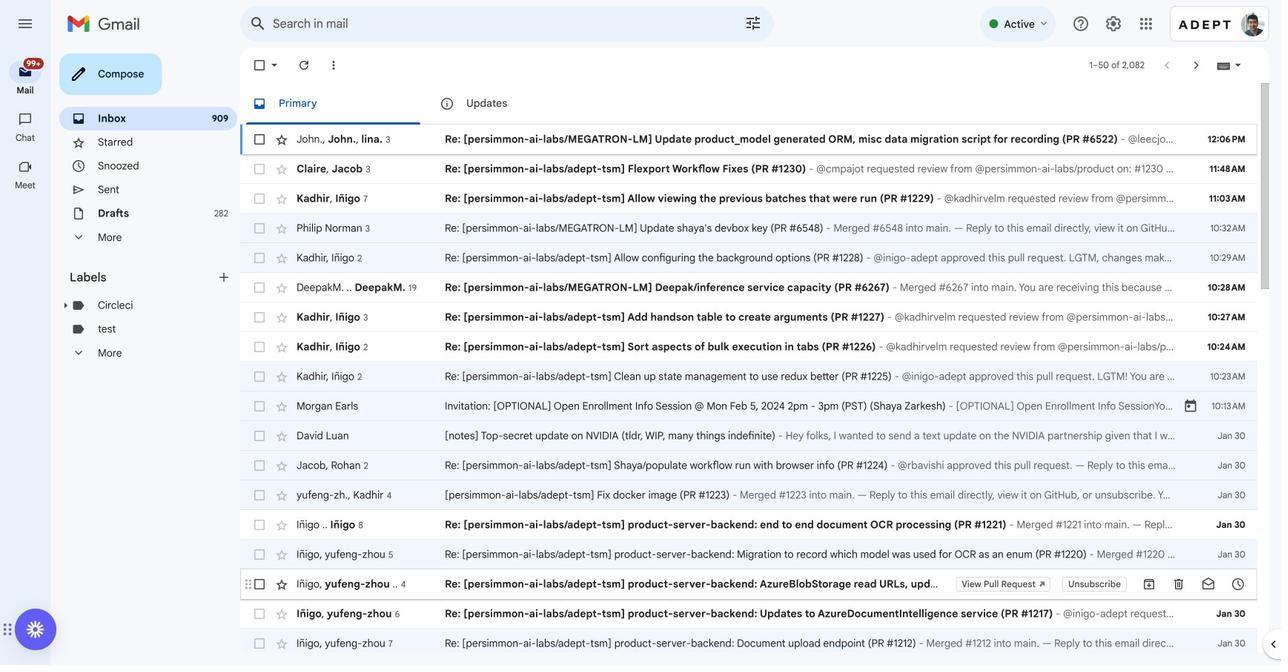Task type: describe. For each thing, give the bounding box(es) containing it.
older image
[[1189, 58, 1204, 73]]

3 row from the top
[[240, 184, 1258, 214]]

updates tab
[[428, 83, 615, 125]]

refresh image
[[297, 58, 311, 73]]

main menu image
[[16, 15, 34, 33]]

2 move image from the left
[[7, 621, 13, 638]]

support image
[[1072, 15, 1090, 33]]

5 row from the top
[[240, 243, 1258, 273]]

9 row from the top
[[240, 362, 1258, 391]]

primary tab
[[240, 83, 426, 125]]

select input tool image
[[1234, 59, 1243, 71]]

11 row from the top
[[240, 421, 1258, 451]]

1 move image from the left
[[2, 621, 7, 638]]

search in mail image
[[245, 10, 271, 37]]

17 row from the top
[[240, 599, 1258, 629]]

Search in mail search field
[[240, 6, 774, 42]]

1 row from the top
[[240, 125, 1258, 154]]

13 row from the top
[[240, 480, 1258, 510]]

10 row from the top
[[240, 391, 1258, 421]]

gmail image
[[67, 9, 148, 39]]

7 row from the top
[[240, 303, 1258, 332]]



Task type: vqa. For each thing, say whether or not it's contained in the screenshot.
SELECT INPUT TOOL image
yes



Task type: locate. For each thing, give the bounding box(es) containing it.
Search in mail text field
[[273, 16, 703, 31]]

18 row from the top
[[240, 629, 1258, 658]]

8 row from the top
[[240, 332, 1258, 362]]

advanced search options image
[[739, 8, 768, 38]]

None checkbox
[[252, 132, 267, 147], [252, 162, 267, 176], [252, 191, 267, 206], [252, 310, 267, 325], [252, 340, 267, 354], [252, 369, 267, 384], [252, 399, 267, 414], [252, 429, 267, 443], [252, 458, 267, 473], [252, 488, 267, 503], [252, 577, 267, 592], [252, 607, 267, 621], [252, 636, 267, 651], [252, 132, 267, 147], [252, 162, 267, 176], [252, 191, 267, 206], [252, 310, 267, 325], [252, 340, 267, 354], [252, 369, 267, 384], [252, 399, 267, 414], [252, 429, 267, 443], [252, 458, 267, 473], [252, 488, 267, 503], [252, 577, 267, 592], [252, 607, 267, 621], [252, 636, 267, 651]]

settings image
[[1105, 15, 1123, 33]]

4 row from the top
[[240, 214, 1258, 243]]

6 row from the top
[[240, 273, 1258, 303]]

more email options image
[[326, 58, 341, 73]]

14 row from the top
[[240, 510, 1258, 540]]

main content
[[240, 83, 1258, 665]]

2 row from the top
[[240, 154, 1258, 184]]

tab list
[[240, 83, 1258, 125]]

heading
[[0, 85, 50, 96], [0, 132, 50, 144], [0, 179, 50, 191], [70, 270, 217, 285]]

navigation
[[0, 47, 52, 665]]

move image
[[2, 621, 7, 638], [7, 621, 13, 638]]

row
[[240, 125, 1258, 154], [240, 154, 1258, 184], [240, 184, 1258, 214], [240, 214, 1258, 243], [240, 243, 1258, 273], [240, 273, 1258, 303], [240, 303, 1258, 332], [240, 332, 1258, 362], [240, 362, 1258, 391], [240, 391, 1258, 421], [240, 421, 1258, 451], [240, 451, 1258, 480], [240, 480, 1258, 510], [240, 510, 1258, 540], [240, 540, 1258, 569], [240, 569, 1258, 599], [240, 599, 1258, 629], [240, 629, 1258, 658]]

16 row from the top
[[240, 569, 1258, 599]]

None checkbox
[[252, 58, 267, 73], [252, 221, 267, 236], [252, 251, 267, 265], [252, 280, 267, 295], [252, 518, 267, 532], [252, 547, 267, 562], [252, 58, 267, 73], [252, 221, 267, 236], [252, 251, 267, 265], [252, 280, 267, 295], [252, 518, 267, 532], [252, 547, 267, 562]]

15 row from the top
[[240, 540, 1258, 569]]

record a loom image
[[27, 621, 44, 638]]

12 row from the top
[[240, 451, 1258, 480]]



